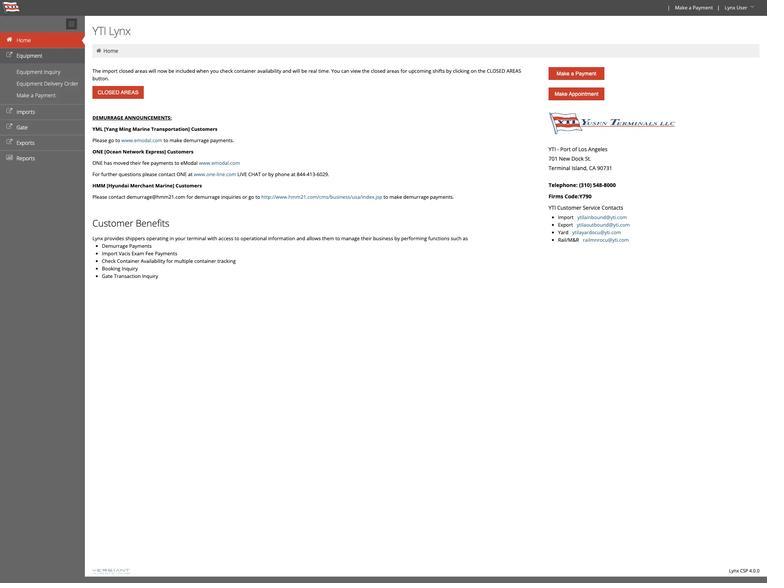Task type: describe. For each thing, give the bounding box(es) containing it.
http://www.hmm21.com/cms/business/usa/index.jsp
[[261, 194, 382, 200]]

0 horizontal spatial contact
[[109, 194, 125, 200]]

order
[[64, 80, 78, 87]]

2 the from the left
[[478, 68, 486, 74]]

los
[[579, 146, 587, 153]]

view
[[351, 68, 361, 74]]

0 vertical spatial make a payment
[[675, 4, 713, 11]]

0 horizontal spatial their
[[130, 160, 141, 166]]

1 horizontal spatial make a payment link
[[549, 67, 605, 80]]

for inside lynx provides shippers operating in your terminal with access to operational information and allows them to manage their business by performing functions such as demurrage payments import vacis exam fee payments check container availability for multiple container tracking booking inquiry gate transaction inquiry
[[166, 258, 173, 265]]

0 horizontal spatial make a payment
[[17, 92, 56, 99]]

functions
[[428, 235, 450, 242]]

1 at from the left
[[188, 171, 193, 178]]

2 vertical spatial make a payment link
[[0, 90, 85, 101]]

1 vertical spatial customer
[[92, 217, 133, 229]]

benefits
[[136, 217, 169, 229]]

fee
[[145, 250, 154, 257]]

can
[[341, 68, 349, 74]]

operating
[[146, 235, 168, 242]]

booking
[[102, 265, 120, 272]]

multiple
[[174, 258, 193, 265]]

0 vertical spatial home
[[16, 37, 31, 44]]

1 vertical spatial make a payment
[[557, 71, 597, 77]]

shifts
[[433, 68, 445, 74]]

such
[[451, 235, 462, 242]]

import inside lynx provides shippers operating in your terminal with access to operational information and allows them to manage their business by performing functions such as demurrage payments import vacis exam fee payments check container availability for multiple container tracking booking inquiry gate transaction inquiry
[[102, 250, 118, 257]]

1 closed from the left
[[119, 68, 134, 74]]

yti for yti lynx
[[92, 23, 106, 38]]

home image
[[6, 37, 13, 42]]

line.com
[[217, 171, 236, 178]]

telephone: (310) 548-8000
[[549, 182, 616, 189]]

you
[[331, 68, 340, 74]]

yml [yang ming marine transportation] customers
[[92, 126, 218, 132]]

0 vertical spatial payments
[[129, 243, 152, 249]]

1 | from the left
[[668, 4, 670, 11]]

external link image for imports
[[6, 109, 13, 114]]

performing
[[401, 235, 427, 242]]

container inside the import closed areas will now be included when you check container availability and will be real time.  you can view the closed areas for upcoming shifts by clicking on the closed areas button.
[[234, 68, 256, 74]]

for inside the import closed areas will now be included when you check container availability and will be real time.  you can view the closed areas for upcoming shifts by clicking on the closed areas button.
[[401, 68, 407, 74]]

1 will from the left
[[149, 68, 156, 74]]

one for one has moved their fee payments to emodal www.emodal.com
[[92, 160, 103, 166]]

2 at from the left
[[291, 171, 296, 178]]

1 be from the left
[[169, 68, 174, 74]]

phone
[[275, 171, 290, 178]]

1 horizontal spatial home link
[[103, 47, 118, 54]]

live
[[238, 171, 247, 178]]

customer inside yti customer service contacts import ytilainbound@yti.com export ytilaoutbound@yti.com yard ytilayardocu@yti.com rail/m&r railmnrocu@yti.com
[[557, 204, 582, 211]]

time.
[[319, 68, 330, 74]]

now
[[158, 68, 167, 74]]

ytilainbound@yti.com
[[578, 214, 627, 221]]

1 horizontal spatial go
[[249, 194, 254, 200]]

dock
[[572, 155, 584, 162]]

terminal
[[549, 165, 571, 172]]

0 horizontal spatial www.emodal.com
[[121, 137, 162, 144]]

1 vertical spatial payments.
[[430, 194, 454, 200]]

gate inside lynx provides shippers operating in your terminal with access to operational information and allows them to manage their business by performing functions such as demurrage payments import vacis exam fee payments check container availability for multiple container tracking booking inquiry gate transaction inquiry
[[102, 273, 113, 280]]

ming
[[119, 126, 131, 132]]

home image
[[95, 48, 102, 53]]

customers for one [ocean network express] customers
[[167, 148, 194, 155]]

your
[[175, 235, 186, 242]]

equipment for equipment inquiry
[[17, 68, 43, 75]]

demurrage announcements:
[[92, 114, 172, 121]]

www.one-line.com link
[[194, 171, 236, 178]]

island,
[[572, 165, 588, 172]]

further
[[101, 171, 117, 178]]

0 horizontal spatial payments.
[[210, 137, 234, 144]]

csp
[[740, 568, 748, 574]]

express]
[[146, 148, 166, 155]]

-
[[557, 146, 559, 153]]

container
[[117, 258, 140, 265]]

their inside lynx provides shippers operating in your terminal with access to operational information and allows them to manage their business by performing functions such as demurrage payments import vacis exam fee payments check container availability for multiple container tracking booking inquiry gate transaction inquiry
[[361, 235, 372, 242]]

external link image for exports
[[6, 140, 13, 145]]

yml
[[92, 126, 103, 132]]

90731
[[597, 165, 613, 172]]

ytilayardocu@yti.com
[[573, 229, 621, 236]]

versiant image
[[92, 569, 129, 575]]

yti for yti - port of los angeles 701 new dock st. terminal island, ca 90731
[[549, 146, 556, 153]]

yti lynx
[[92, 23, 130, 38]]

marine
[[133, 126, 150, 132]]

2 will from the left
[[293, 68, 300, 74]]

please contact demurrage@hmm21.com for demurrage inquiries or go to http://www.hmm21.com/cms/business/usa/index.jsp to make demurrage payments.
[[92, 194, 454, 200]]

vacis
[[119, 250, 130, 257]]

1 the from the left
[[362, 68, 370, 74]]

lynx csp 4.0.0
[[729, 568, 760, 574]]

for further questions please contact one at www.one-line.com live chat or by phone at 844-413-6029.
[[92, 171, 329, 178]]

demurrage@hmm21.com
[[127, 194, 185, 200]]

areas
[[507, 68, 521, 74]]

www.emodal.com link for to make demurrage payments.
[[121, 137, 162, 144]]

0 vertical spatial make a payment link
[[672, 0, 716, 16]]

customer benefits
[[92, 217, 169, 229]]

you
[[210, 68, 219, 74]]

4.0.0
[[750, 568, 760, 574]]

yti for yti customer service contacts import ytilainbound@yti.com export ytilaoutbound@yti.com yard ytilayardocu@yti.com rail/m&r railmnrocu@yti.com
[[549, 204, 556, 211]]

by inside the import closed areas will now be included when you check container availability and will be real time.  you can view the closed areas for upcoming shifts by clicking on the closed areas button.
[[446, 68, 452, 74]]

0 horizontal spatial home link
[[0, 32, 85, 48]]

angle down image
[[749, 4, 756, 9]]

announcements:
[[125, 114, 172, 121]]

information
[[268, 235, 295, 242]]

marine]
[[155, 182, 174, 189]]

one [ocean network express] customers
[[92, 148, 194, 155]]

upcoming
[[409, 68, 431, 74]]

demurrage
[[102, 243, 128, 249]]

with
[[207, 235, 217, 242]]

413-
[[307, 171, 317, 178]]

make appointment link
[[549, 88, 605, 100]]

yti customer service contacts import ytilainbound@yti.com export ytilaoutbound@yti.com yard ytilayardocu@yti.com rail/m&r railmnrocu@yti.com
[[549, 204, 630, 243]]

merchant
[[130, 182, 154, 189]]

as
[[463, 235, 468, 242]]

reports
[[16, 155, 35, 162]]

reports link
[[0, 151, 85, 166]]

1 vertical spatial make
[[390, 194, 402, 200]]

2 vertical spatial one
[[177, 171, 187, 178]]

0 vertical spatial inquiry
[[44, 68, 60, 75]]

make inside make appointment link
[[555, 91, 568, 97]]

real
[[309, 68, 317, 74]]

844-
[[297, 171, 307, 178]]

0 horizontal spatial by
[[268, 171, 274, 178]]

them
[[322, 235, 334, 242]]

allows
[[307, 235, 321, 242]]

of
[[572, 146, 577, 153]]

firms
[[549, 193, 563, 200]]

[ocean
[[104, 148, 122, 155]]

0 vertical spatial gate
[[16, 124, 28, 131]]

the import closed areas will now be included when you check container availability and will be real time.  you can view the closed areas for upcoming shifts by clicking on the closed areas button.
[[92, 68, 521, 82]]

check
[[220, 68, 233, 74]]

exam
[[132, 250, 144, 257]]

emodal
[[181, 160, 198, 166]]

1 vertical spatial or
[[242, 194, 247, 200]]

2 vertical spatial inquiry
[[142, 273, 158, 280]]

1 vertical spatial payments
[[155, 250, 177, 257]]



Task type: locate. For each thing, give the bounding box(es) containing it.
1 horizontal spatial www.emodal.com
[[199, 160, 240, 166]]

0 horizontal spatial or
[[242, 194, 247, 200]]

2 horizontal spatial make a payment link
[[672, 0, 716, 16]]

by inside lynx provides shippers operating in your terminal with access to operational information and allows them to manage their business by performing functions such as demurrage payments import vacis exam fee payments check container availability for multiple container tracking booking inquiry gate transaction inquiry
[[395, 235, 400, 242]]

0 vertical spatial equipment
[[16, 52, 42, 59]]

transaction
[[114, 273, 141, 280]]

0 vertical spatial customers
[[191, 126, 218, 132]]

or right chat
[[262, 171, 267, 178]]

www.one-
[[194, 171, 217, 178]]

1 horizontal spatial at
[[291, 171, 296, 178]]

1 horizontal spatial or
[[262, 171, 267, 178]]

equipment inside equipment inquiry link
[[17, 68, 43, 75]]

1 vertical spatial one
[[92, 160, 103, 166]]

1 vertical spatial customers
[[167, 148, 194, 155]]

payments up exam
[[129, 243, 152, 249]]

the
[[92, 68, 101, 74]]

container right check
[[234, 68, 256, 74]]

closed
[[487, 68, 505, 74]]

6029.
[[317, 171, 329, 178]]

1 vertical spatial their
[[361, 235, 372, 242]]

their right manage
[[361, 235, 372, 242]]

one for one [ocean network express] customers
[[92, 148, 103, 155]]

import up export
[[558, 214, 574, 221]]

operational
[[241, 235, 267, 242]]

0 vertical spatial payment
[[693, 4, 713, 11]]

the right on
[[478, 68, 486, 74]]

0 horizontal spatial import
[[102, 250, 118, 257]]

0 horizontal spatial payments
[[129, 243, 152, 249]]

1 vertical spatial gate
[[102, 273, 113, 280]]

1 horizontal spatial gate
[[102, 273, 113, 280]]

please down yml
[[92, 137, 107, 144]]

closed right import at the top left of page
[[119, 68, 134, 74]]

lynx
[[725, 4, 736, 11], [109, 23, 130, 38], [92, 235, 103, 242], [729, 568, 739, 574]]

1 horizontal spatial a
[[571, 71, 574, 77]]

network
[[123, 148, 144, 155]]

www.emodal.com up www.one-line.com link
[[199, 160, 240, 166]]

701
[[549, 155, 558, 162]]

button.
[[92, 75, 109, 82]]

please for please go to
[[92, 137, 107, 144]]

0 horizontal spatial for
[[166, 258, 173, 265]]

or
[[262, 171, 267, 178], [242, 194, 247, 200]]

customers down "www.one-"
[[176, 182, 202, 189]]

when
[[196, 68, 209, 74]]

0 vertical spatial yti
[[92, 23, 106, 38]]

2 horizontal spatial payment
[[693, 4, 713, 11]]

go down [yang
[[109, 137, 114, 144]]

customer up provides
[[92, 217, 133, 229]]

a for make a payment link to the bottom
[[31, 92, 34, 99]]

by right shifts
[[446, 68, 452, 74]]

please
[[142, 171, 157, 178]]

1 horizontal spatial import
[[558, 214, 574, 221]]

equipment delivery order link
[[0, 78, 85, 89]]

home
[[16, 37, 31, 44], [103, 47, 118, 54]]

manage
[[342, 235, 360, 242]]

lynx inside lynx provides shippers operating in your terminal with access to operational information and allows them to manage their business by performing functions such as demurrage payments import vacis exam fee payments check container availability for multiple container tracking booking inquiry gate transaction inquiry
[[92, 235, 103, 242]]

for
[[92, 171, 100, 178]]

1 horizontal spatial contact
[[158, 171, 175, 178]]

at down emodal
[[188, 171, 193, 178]]

and inside lynx provides shippers operating in your terminal with access to operational information and allows them to manage their business by performing functions such as demurrage payments import vacis exam fee payments check container availability for multiple container tracking booking inquiry gate transaction inquiry
[[297, 235, 305, 242]]

1 vertical spatial for
[[187, 194, 193, 200]]

1 vertical spatial please
[[92, 194, 107, 200]]

for
[[401, 68, 407, 74], [187, 194, 193, 200], [166, 258, 173, 265]]

will left real
[[293, 68, 300, 74]]

home link up equipment inquiry link
[[0, 32, 85, 48]]

inquiry down the availability
[[142, 273, 158, 280]]

2 vertical spatial make a payment
[[17, 92, 56, 99]]

1 vertical spatial equipment
[[17, 68, 43, 75]]

external link image
[[6, 109, 13, 114], [6, 124, 13, 129], [6, 140, 13, 145]]

2 | from the left
[[717, 4, 720, 11]]

www.emodal.com down marine
[[121, 137, 162, 144]]

home right home image
[[103, 47, 118, 54]]

2 vertical spatial by
[[395, 235, 400, 242]]

1 horizontal spatial for
[[187, 194, 193, 200]]

their left fee
[[130, 160, 141, 166]]

home right home icon
[[16, 37, 31, 44]]

payments up the availability
[[155, 250, 177, 257]]

code:y790
[[565, 193, 592, 200]]

1 vertical spatial inquiry
[[122, 265, 138, 272]]

container inside lynx provides shippers operating in your terminal with access to operational information and allows them to manage their business by performing functions such as demurrage payments import vacis exam fee payments check container availability for multiple container tracking booking inquiry gate transaction inquiry
[[194, 258, 216, 265]]

0 vertical spatial for
[[401, 68, 407, 74]]

a
[[689, 4, 692, 11], [571, 71, 574, 77], [31, 92, 34, 99]]

and inside the import closed areas will now be included when you check container availability and will be real time.  you can view the closed areas for upcoming shifts by clicking on the closed areas button.
[[283, 68, 291, 74]]

1 vertical spatial make a payment link
[[549, 67, 605, 80]]

2 vertical spatial for
[[166, 258, 173, 265]]

yti up home image
[[92, 23, 106, 38]]

1 vertical spatial home
[[103, 47, 118, 54]]

1 vertical spatial import
[[102, 250, 118, 257]]

external link image
[[6, 52, 13, 58]]

1 horizontal spatial make a payment
[[557, 71, 597, 77]]

equipment up equipment delivery order link
[[17, 68, 43, 75]]

by left phone
[[268, 171, 274, 178]]

availability
[[257, 68, 281, 74]]

0 horizontal spatial home
[[16, 37, 31, 44]]

terminal
[[187, 235, 206, 242]]

0 vertical spatial www.emodal.com link
[[121, 137, 162, 144]]

2 horizontal spatial a
[[689, 4, 692, 11]]

contacts
[[602, 204, 623, 211]]

0 vertical spatial make
[[170, 137, 182, 144]]

and right 'availability'
[[283, 68, 291, 74]]

customers right transportation]
[[191, 126, 218, 132]]

angeles
[[588, 146, 608, 153]]

0 vertical spatial payments.
[[210, 137, 234, 144]]

1 horizontal spatial the
[[478, 68, 486, 74]]

0 vertical spatial by
[[446, 68, 452, 74]]

ytilainbound@yti.com link
[[578, 214, 627, 221]]

included
[[176, 68, 195, 74]]

equipment link
[[0, 48, 85, 63]]

service
[[583, 204, 601, 211]]

customers for hmm [hyundai merchant marine] customers
[[176, 182, 202, 189]]

telephone:
[[549, 182, 578, 189]]

[yang
[[104, 126, 118, 132]]

2 vertical spatial a
[[31, 92, 34, 99]]

1 horizontal spatial inquiry
[[122, 265, 138, 272]]

a for middle make a payment link
[[571, 71, 574, 77]]

2 closed from the left
[[371, 68, 386, 74]]

equipment inside equipment delivery order link
[[17, 80, 43, 87]]

2 vertical spatial yti
[[549, 204, 556, 211]]

1 horizontal spatial container
[[234, 68, 256, 74]]

gate down booking
[[102, 273, 113, 280]]

ca
[[589, 165, 596, 172]]

container left the tracking
[[194, 258, 216, 265]]

1 horizontal spatial home
[[103, 47, 118, 54]]

1 vertical spatial by
[[268, 171, 274, 178]]

tracking
[[217, 258, 236, 265]]

access
[[219, 235, 233, 242]]

None submit
[[92, 86, 144, 99]]

areas left upcoming
[[387, 68, 400, 74]]

home link right home image
[[103, 47, 118, 54]]

equipment for equipment
[[16, 52, 42, 59]]

payments.
[[210, 137, 234, 144], [430, 194, 454, 200]]

areas left now
[[135, 68, 147, 74]]

at left the 844-
[[291, 171, 296, 178]]

0 horizontal spatial go
[[109, 137, 114, 144]]

transportation]
[[151, 126, 190, 132]]

www.emodal.com
[[121, 137, 162, 144], [199, 160, 240, 166]]

(310)
[[579, 182, 592, 189]]

demurrage
[[184, 137, 209, 144], [195, 194, 220, 200], [404, 194, 429, 200]]

one left [ocean
[[92, 148, 103, 155]]

equipment inside equipment link
[[16, 52, 42, 59]]

0 vertical spatial external link image
[[6, 109, 13, 114]]

0 horizontal spatial be
[[169, 68, 174, 74]]

yti left -
[[549, 146, 556, 153]]

inquiry down the 'container'
[[122, 265, 138, 272]]

chat
[[248, 171, 261, 178]]

1 vertical spatial contact
[[109, 194, 125, 200]]

0 vertical spatial their
[[130, 160, 141, 166]]

new
[[559, 155, 570, 162]]

user
[[737, 4, 748, 11]]

exports link
[[0, 135, 85, 151]]

firms code:y790
[[549, 193, 592, 200]]

2 be from the left
[[302, 68, 307, 74]]

contact down one has moved their fee payments to emodal www.emodal.com on the top left
[[158, 171, 175, 178]]

imports
[[16, 108, 35, 115]]

0 horizontal spatial customer
[[92, 217, 133, 229]]

equipment up equipment inquiry
[[16, 52, 42, 59]]

1 horizontal spatial www.emodal.com link
[[199, 160, 240, 166]]

one has moved their fee payments to emodal www.emodal.com
[[92, 160, 240, 166]]

1 horizontal spatial by
[[395, 235, 400, 242]]

please for please contact demurrage@hmm21.com for demurrage inquiries or go to
[[92, 194, 107, 200]]

lynx user link
[[722, 0, 759, 16]]

yti inside yti customer service contacts import ytilainbound@yti.com export ytilaoutbound@yti.com yard ytilayardocu@yti.com rail/m&r railmnrocu@yti.com
[[549, 204, 556, 211]]

please go to www.emodal.com to make demurrage payments.
[[92, 137, 234, 144]]

0 horizontal spatial will
[[149, 68, 156, 74]]

1 horizontal spatial customer
[[557, 204, 582, 211]]

contact down [hyundai
[[109, 194, 125, 200]]

import inside yti customer service contacts import ytilainbound@yti.com export ytilaoutbound@yti.com yard ytilayardocu@yti.com rail/m&r railmnrocu@yti.com
[[558, 214, 574, 221]]

yti - port of los angeles 701 new dock st. terminal island, ca 90731
[[549, 146, 613, 172]]

0 vertical spatial www.emodal.com
[[121, 137, 162, 144]]

0 vertical spatial a
[[689, 4, 692, 11]]

or right inquiries
[[242, 194, 247, 200]]

make appointment
[[555, 91, 599, 97]]

1 horizontal spatial closed
[[371, 68, 386, 74]]

1 horizontal spatial payment
[[576, 71, 597, 77]]

www.emodal.com link
[[121, 137, 162, 144], [199, 160, 240, 166]]

lynx user
[[725, 4, 748, 11]]

demurrage
[[92, 114, 123, 121]]

1 horizontal spatial |
[[717, 4, 720, 11]]

0 horizontal spatial gate
[[16, 124, 28, 131]]

3 external link image from the top
[[6, 140, 13, 145]]

ytilaoutbound@yti.com
[[577, 222, 630, 228]]

questions
[[119, 171, 141, 178]]

1 horizontal spatial and
[[297, 235, 305, 242]]

1 horizontal spatial their
[[361, 235, 372, 242]]

export
[[558, 222, 573, 228]]

gate up exports
[[16, 124, 28, 131]]

1 vertical spatial www.emodal.com link
[[199, 160, 240, 166]]

one left has
[[92, 160, 103, 166]]

payment up appointment
[[576, 71, 597, 77]]

by
[[446, 68, 452, 74], [268, 171, 274, 178], [395, 235, 400, 242]]

customer down firms code:y790
[[557, 204, 582, 211]]

external link image inside imports link
[[6, 109, 13, 114]]

payment down equipment delivery order link
[[35, 92, 56, 99]]

www.emodal.com link up www.one-line.com link
[[199, 160, 240, 166]]

1 vertical spatial container
[[194, 258, 216, 265]]

go right inquiries
[[249, 194, 254, 200]]

lynx for lynx user
[[725, 4, 736, 11]]

1 horizontal spatial areas
[[387, 68, 400, 74]]

yti inside "yti - port of los angeles 701 new dock st. terminal island, ca 90731"
[[549, 146, 556, 153]]

0 vertical spatial and
[[283, 68, 291, 74]]

will left now
[[149, 68, 156, 74]]

lynx for lynx provides shippers operating in your terminal with access to operational information and allows them to manage their business by performing functions such as demurrage payments import vacis exam fee payments check container availability for multiple container tracking booking inquiry gate transaction inquiry
[[92, 235, 103, 242]]

www.emodal.com link for one has moved their fee payments to emodal www.emodal.com
[[199, 160, 240, 166]]

0 horizontal spatial make
[[170, 137, 182, 144]]

0 horizontal spatial a
[[31, 92, 34, 99]]

and left allows
[[297, 235, 305, 242]]

2 areas from the left
[[387, 68, 400, 74]]

one down emodal
[[177, 171, 187, 178]]

bar chart image
[[6, 155, 13, 160]]

1 external link image from the top
[[6, 109, 13, 114]]

be left real
[[302, 68, 307, 74]]

for down for further questions please contact one at www.one-line.com live chat or by phone at 844-413-6029.
[[187, 194, 193, 200]]

8000
[[604, 182, 616, 189]]

external link image inside gate link
[[6, 124, 13, 129]]

2 please from the top
[[92, 194, 107, 200]]

make a payment link
[[672, 0, 716, 16], [549, 67, 605, 80], [0, 90, 85, 101]]

external link image for gate
[[6, 124, 13, 129]]

1 vertical spatial a
[[571, 71, 574, 77]]

customers up emodal
[[167, 148, 194, 155]]

0 vertical spatial go
[[109, 137, 114, 144]]

www.emodal.com link down marine
[[121, 137, 162, 144]]

port
[[561, 146, 571, 153]]

548-
[[593, 182, 604, 189]]

2 external link image from the top
[[6, 124, 13, 129]]

lynx for lynx csp 4.0.0
[[729, 568, 739, 574]]

2 horizontal spatial by
[[446, 68, 452, 74]]

external link image inside exports link
[[6, 140, 13, 145]]

please down hmm
[[92, 194, 107, 200]]

equipment down equipment inquiry
[[17, 80, 43, 87]]

contact
[[158, 171, 175, 178], [109, 194, 125, 200]]

0 horizontal spatial at
[[188, 171, 193, 178]]

import up check
[[102, 250, 118, 257]]

1 please from the top
[[92, 137, 107, 144]]

payment for make a payment link to the bottom
[[35, 92, 56, 99]]

1 vertical spatial www.emodal.com
[[199, 160, 240, 166]]

fee
[[142, 160, 150, 166]]

by right business
[[395, 235, 400, 242]]

ytilaoutbound@yti.com link
[[577, 222, 630, 228]]

0 vertical spatial contact
[[158, 171, 175, 178]]

0 vertical spatial customer
[[557, 204, 582, 211]]

for left upcoming
[[401, 68, 407, 74]]

hmm [hyundai merchant marine] customers
[[92, 182, 202, 189]]

equipment for equipment delivery order
[[17, 80, 43, 87]]

the right view
[[362, 68, 370, 74]]

availability
[[141, 258, 165, 265]]

import
[[102, 68, 118, 74]]

1 vertical spatial go
[[249, 194, 254, 200]]

for left the multiple
[[166, 258, 173, 265]]

imports link
[[0, 104, 85, 120]]

0 horizontal spatial |
[[668, 4, 670, 11]]

payment for middle make a payment link
[[576, 71, 597, 77]]

be right now
[[169, 68, 174, 74]]

1 horizontal spatial will
[[293, 68, 300, 74]]

closed right view
[[371, 68, 386, 74]]

1 areas from the left
[[135, 68, 147, 74]]

yti down firms
[[549, 204, 556, 211]]

payment left lynx user
[[693, 4, 713, 11]]

payments
[[151, 160, 173, 166]]

railmnrocu@yti.com link
[[583, 237, 629, 243]]

ytilayardocu@yti.com link
[[573, 229, 621, 236]]

inquiry up delivery on the top left
[[44, 68, 60, 75]]

gate
[[16, 124, 28, 131], [102, 273, 113, 280]]

2 vertical spatial customers
[[176, 182, 202, 189]]

0 horizontal spatial www.emodal.com link
[[121, 137, 162, 144]]

0 horizontal spatial closed
[[119, 68, 134, 74]]



Task type: vqa. For each thing, say whether or not it's contained in the screenshot.


